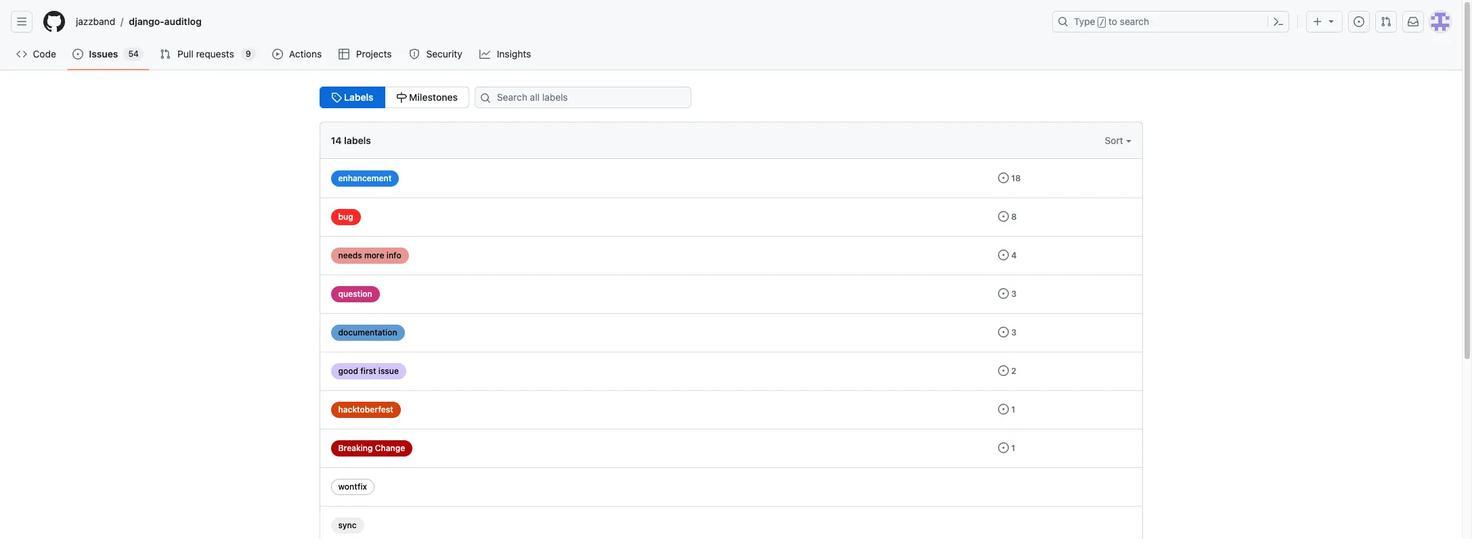 Task type: describe. For each thing, give the bounding box(es) containing it.
first
[[360, 366, 376, 377]]

sort
[[1105, 135, 1126, 146]]

pull
[[178, 48, 194, 60]]

to
[[1109, 16, 1118, 27]]

3 for question
[[1012, 289, 1017, 299]]

issue element
[[319, 87, 469, 108]]

security link
[[404, 44, 469, 64]]

sync link
[[331, 518, 364, 534]]

4
[[1012, 251, 1017, 261]]

projects
[[356, 48, 392, 60]]

question link
[[331, 287, 380, 303]]

auditlog
[[164, 16, 202, 27]]

sync
[[338, 521, 357, 531]]

insights link
[[474, 44, 538, 64]]

pull requests
[[178, 48, 234, 60]]

milestones
[[407, 91, 458, 103]]

1 for breaking change
[[1012, 444, 1016, 454]]

bug
[[338, 212, 353, 222]]

issue opened image for 3
[[998, 327, 1009, 338]]

actions
[[289, 48, 322, 60]]

/ for type
[[1100, 18, 1105, 27]]

hacktoberfest
[[338, 405, 393, 415]]

issue opened image for 3
[[998, 289, 1009, 299]]

code link
[[11, 44, 62, 64]]

breaking change link
[[331, 441, 413, 457]]

type
[[1074, 16, 1096, 27]]

milestone image
[[396, 92, 407, 103]]

issue opened image for 8
[[998, 211, 1009, 222]]

2 link
[[998, 366, 1017, 377]]

list containing jazzband
[[70, 11, 1044, 33]]

issue opened image for 1
[[998, 404, 1009, 415]]

type / to search
[[1074, 16, 1150, 27]]

1 link for hacktoberfest
[[998, 404, 1016, 415]]

django-
[[129, 16, 164, 27]]

jazzband
[[76, 16, 115, 27]]

tag image
[[331, 92, 342, 103]]

14 labels
[[331, 135, 371, 146]]

18 link
[[998, 173, 1021, 184]]

info
[[387, 251, 401, 261]]

1 link for breaking change
[[998, 443, 1016, 454]]

needs more info link
[[331, 248, 409, 264]]

3 for documentation
[[1012, 328, 1017, 338]]

documentation
[[338, 328, 397, 338]]

requests
[[196, 48, 234, 60]]

54
[[128, 49, 139, 59]]

table image
[[339, 49, 350, 60]]

labels link
[[319, 87, 385, 108]]

14
[[331, 135, 342, 146]]

more
[[364, 251, 384, 261]]

Labels search field
[[475, 87, 692, 108]]

jazzband link
[[70, 11, 121, 33]]



Task type: locate. For each thing, give the bounding box(es) containing it.
notifications image
[[1408, 16, 1419, 27]]

/ left the to
[[1100, 18, 1105, 27]]

1 horizontal spatial /
[[1100, 18, 1105, 27]]

1 vertical spatial 3 link
[[998, 327, 1017, 338]]

git pull request image
[[1381, 16, 1392, 27]]

0 vertical spatial 1 link
[[998, 404, 1016, 415]]

0 horizontal spatial /
[[121, 16, 123, 27]]

8
[[1012, 212, 1017, 222]]

documentation link
[[331, 325, 405, 341]]

1 issue opened image from the top
[[998, 173, 1009, 184]]

enhancement link
[[331, 171, 399, 187]]

enhancement
[[338, 173, 392, 184]]

8 link
[[998, 211, 1017, 222]]

sort button
[[1105, 133, 1131, 148]]

issue
[[379, 366, 399, 377]]

milestones link
[[384, 87, 469, 108]]

issue opened image up 2 link
[[998, 327, 1009, 338]]

issue opened image for 18
[[998, 173, 1009, 184]]

0 vertical spatial 3 link
[[998, 289, 1017, 299]]

wontfix link
[[331, 480, 375, 496]]

2 3 link from the top
[[998, 327, 1017, 338]]

1 vertical spatial 1
[[1012, 444, 1016, 454]]

issue opened image for 1
[[998, 443, 1009, 454]]

3 up 2
[[1012, 328, 1017, 338]]

2 issue opened image from the top
[[998, 250, 1009, 261]]

issues
[[89, 48, 118, 60]]

issue opened image
[[1354, 16, 1365, 27], [73, 49, 84, 60], [998, 211, 1009, 222], [998, 327, 1009, 338], [998, 366, 1009, 377], [998, 404, 1009, 415]]

3 down 4
[[1012, 289, 1017, 299]]

issue opened image left git pull request icon
[[1354, 16, 1365, 27]]

/ inside jazzband / django-auditlog
[[121, 16, 123, 27]]

jazzband / django-auditlog
[[76, 16, 202, 27]]

/
[[121, 16, 123, 27], [1100, 18, 1105, 27]]

issue opened image left 2
[[998, 366, 1009, 377]]

/ inside type / to search
[[1100, 18, 1105, 27]]

breaking
[[338, 444, 373, 454]]

1 3 link from the top
[[998, 289, 1017, 299]]

/ left django-
[[121, 16, 123, 27]]

9
[[246, 49, 251, 59]]

actions link
[[267, 44, 328, 64]]

good first issue link
[[331, 364, 406, 380]]

shield image
[[409, 49, 420, 60]]

3 link
[[998, 289, 1017, 299], [998, 327, 1017, 338]]

command palette image
[[1273, 16, 1284, 27]]

0 vertical spatial 1
[[1012, 405, 1016, 415]]

security
[[426, 48, 462, 60]]

hacktoberfest link
[[331, 402, 401, 419]]

labels
[[342, 91, 374, 103]]

breaking change
[[338, 444, 405, 454]]

/ for jazzband
[[121, 16, 123, 27]]

issue opened image for 4
[[998, 250, 1009, 261]]

question
[[338, 289, 372, 299]]

2 3 from the top
[[1012, 328, 1017, 338]]

git pull request image
[[160, 49, 171, 60]]

18
[[1012, 173, 1021, 184]]

triangle down image
[[1326, 16, 1337, 26]]

plus image
[[1313, 16, 1324, 27]]

bug link
[[331, 209, 361, 226]]

3 link for documentation
[[998, 327, 1017, 338]]

1 for hacktoberfest
[[1012, 405, 1016, 415]]

2
[[1012, 366, 1017, 377]]

wontfix
[[338, 482, 367, 492]]

django-auditlog link
[[123, 11, 207, 33]]

insights
[[497, 48, 531, 60]]

play image
[[272, 49, 283, 60]]

1
[[1012, 405, 1016, 415], [1012, 444, 1016, 454]]

issue opened image left 'issues'
[[73, 49, 84, 60]]

3
[[1012, 289, 1017, 299], [1012, 328, 1017, 338]]

good
[[338, 366, 358, 377]]

graph image
[[480, 49, 491, 60]]

Search all labels text field
[[475, 87, 692, 108]]

homepage image
[[43, 11, 65, 33]]

issue opened image
[[998, 173, 1009, 184], [998, 250, 1009, 261], [998, 289, 1009, 299], [998, 443, 1009, 454]]

labels
[[344, 135, 371, 146]]

1 link
[[998, 404, 1016, 415], [998, 443, 1016, 454]]

code
[[33, 48, 56, 60]]

2 1 from the top
[[1012, 444, 1016, 454]]

3 link up 2 link
[[998, 327, 1017, 338]]

1 1 from the top
[[1012, 405, 1016, 415]]

projects link
[[334, 44, 398, 64]]

0 vertical spatial 3
[[1012, 289, 1017, 299]]

good first issue
[[338, 366, 399, 377]]

None search field
[[469, 87, 708, 108]]

3 link for question
[[998, 289, 1017, 299]]

4 link
[[998, 250, 1017, 261]]

1 vertical spatial 1 link
[[998, 443, 1016, 454]]

issue opened image for 2
[[998, 366, 1009, 377]]

search
[[1120, 16, 1150, 27]]

1 1 link from the top
[[998, 404, 1016, 415]]

code image
[[16, 49, 27, 60]]

2 1 link from the top
[[998, 443, 1016, 454]]

1 vertical spatial 3
[[1012, 328, 1017, 338]]

change
[[375, 444, 405, 454]]

3 link down the 4 link
[[998, 289, 1017, 299]]

issue opened image down 2 link
[[998, 404, 1009, 415]]

issue opened image left the 8
[[998, 211, 1009, 222]]

4 issue opened image from the top
[[998, 443, 1009, 454]]

search image
[[480, 93, 491, 104]]

3 issue opened image from the top
[[998, 289, 1009, 299]]

needs more info
[[338, 251, 401, 261]]

list
[[70, 11, 1044, 33]]

1 3 from the top
[[1012, 289, 1017, 299]]

needs
[[338, 251, 362, 261]]



Task type: vqa. For each thing, say whether or not it's contained in the screenshot.


